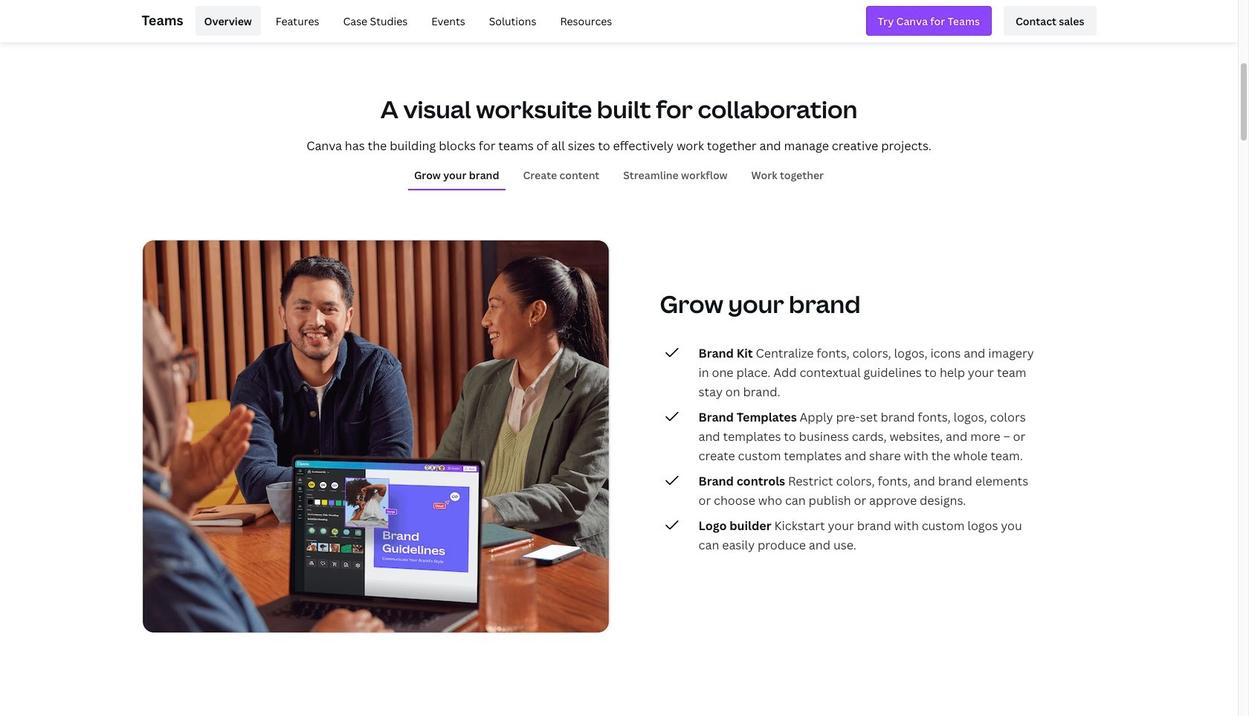 Task type: vqa. For each thing, say whether or not it's contained in the screenshot.
menu bar
yes



Task type: locate. For each thing, give the bounding box(es) containing it.
menu bar
[[189, 6, 621, 36]]

an image of three people talking around a laptop, which has canva open image
[[142, 240, 610, 634]]



